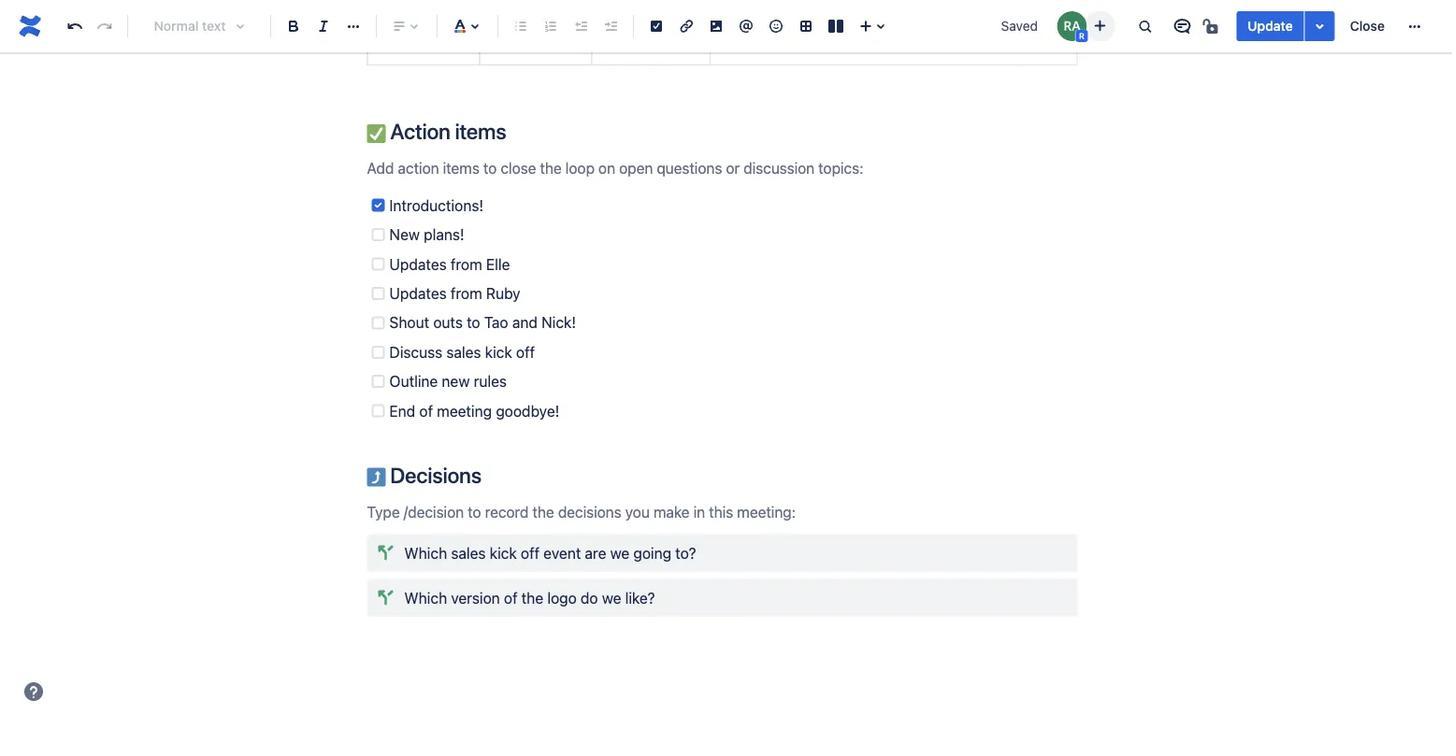 Task type: vqa. For each thing, say whether or not it's contained in the screenshot.
Add marker
no



Task type: describe. For each thing, give the bounding box(es) containing it.
bullet list ⌘⇧8 image
[[510, 15, 532, 37]]

bold ⌘b image
[[282, 15, 305, 37]]

invite to edit image
[[1089, 14, 1111, 37]]

updates from ruby
[[389, 285, 521, 303]]

:arrow_heading_up: image
[[367, 469, 386, 487]]

updates from elle
[[389, 256, 510, 273]]

the
[[522, 589, 543, 607]]

which for which sales kick off event are we going to?
[[404, 545, 447, 562]]

decisions
[[386, 463, 482, 488]]

end of meeting goodbye!
[[389, 403, 559, 420]]

updates for updates from ruby
[[389, 285, 447, 303]]

action items
[[386, 119, 506, 145]]

plans!
[[424, 226, 464, 244]]

close
[[1350, 18, 1385, 34]]

introductions!
[[389, 197, 483, 215]]

end
[[389, 403, 415, 420]]

new
[[442, 373, 470, 391]]

more image
[[1404, 15, 1426, 37]]

action item image
[[645, 15, 668, 37]]

from for elle
[[451, 256, 482, 273]]

discuss sales kick off
[[389, 344, 535, 362]]

outdent ⇧tab image
[[569, 15, 592, 37]]

goodbye!
[[496, 403, 559, 420]]

outs
[[433, 314, 463, 332]]

and
[[512, 314, 538, 332]]

nick!
[[541, 314, 576, 332]]

close button
[[1339, 11, 1396, 41]]

discuss
[[389, 344, 442, 362]]

are
[[585, 545, 606, 562]]

add image, video, or file image
[[705, 15, 728, 37]]

decision image for which version of the logo do we like?
[[371, 583, 401, 613]]

version
[[451, 589, 500, 607]]

shout outs to tao and nick!
[[389, 314, 576, 332]]

from for ruby
[[451, 285, 482, 303]]

outline new rules
[[389, 373, 507, 391]]

update
[[1248, 18, 1293, 34]]

shout
[[389, 314, 429, 332]]

outline
[[389, 373, 438, 391]]

going
[[633, 545, 671, 562]]

no restrictions image
[[1201, 15, 1223, 37]]

we for going
[[610, 545, 629, 562]]



Task type: locate. For each thing, give the bounding box(es) containing it.
updates for updates from elle
[[389, 256, 447, 273]]

1 horizontal spatial of
[[504, 589, 518, 607]]

tao
[[484, 314, 508, 332]]

we right do
[[602, 589, 621, 607]]

kick for discuss
[[485, 344, 512, 362]]

updates up shout
[[389, 285, 447, 303]]

which sales kick off event are we going to?
[[404, 545, 696, 562]]

1 vertical spatial kick
[[490, 545, 517, 562]]

decision image down :arrow_heading_up: image
[[371, 538, 401, 568]]

off for which
[[521, 545, 540, 562]]

meeting
[[437, 403, 492, 420]]

kick
[[485, 344, 512, 362], [490, 545, 517, 562]]

from up to
[[451, 285, 482, 303]]

redo ⌘⇧z image
[[94, 15, 116, 37]]

decision image for which sales kick off event are we going to?
[[371, 538, 401, 568]]

1 decision image from the top
[[371, 538, 401, 568]]

off
[[516, 344, 535, 362], [521, 545, 540, 562]]

which for which version of the logo do we like?
[[404, 589, 447, 607]]

of right end
[[419, 403, 433, 420]]

logo
[[547, 589, 577, 607]]

2 which from the top
[[404, 589, 447, 607]]

update button
[[1237, 11, 1304, 41]]

sales
[[446, 344, 481, 362], [451, 545, 486, 562]]

sales for which
[[451, 545, 486, 562]]

new
[[389, 226, 420, 244]]

rules
[[474, 373, 507, 391]]

updates down new plans!
[[389, 256, 447, 273]]

table image
[[795, 15, 817, 37]]

0 vertical spatial decision image
[[371, 538, 401, 568]]

to
[[467, 314, 480, 332]]

1 vertical spatial sales
[[451, 545, 486, 562]]

layouts image
[[825, 15, 847, 37]]

1 vertical spatial off
[[521, 545, 540, 562]]

from
[[451, 256, 482, 273], [451, 285, 482, 303]]

0 vertical spatial sales
[[446, 344, 481, 362]]

sales for discuss
[[446, 344, 481, 362]]

new plans!
[[389, 226, 464, 244]]

we right are
[[610, 545, 629, 562]]

we
[[610, 545, 629, 562], [602, 589, 621, 607]]

1 vertical spatial which
[[404, 589, 447, 607]]

ruby
[[486, 285, 521, 303]]

help image
[[22, 681, 45, 703]]

link image
[[675, 15, 698, 37]]

elle
[[486, 256, 510, 273]]

sales up the new
[[446, 344, 481, 362]]

ruby anderson image
[[1057, 11, 1087, 41]]

emoji image
[[765, 15, 787, 37]]

kick for which
[[490, 545, 517, 562]]

sales up the version
[[451, 545, 486, 562]]

comment icon image
[[1171, 15, 1193, 37]]

decision image
[[371, 538, 401, 568], [371, 583, 401, 613]]

event
[[544, 545, 581, 562]]

more formatting image
[[342, 15, 365, 37]]

action
[[390, 119, 450, 145]]

0 vertical spatial of
[[419, 403, 433, 420]]

confluence image
[[15, 11, 45, 41], [15, 11, 45, 41]]

0 horizontal spatial of
[[419, 403, 433, 420]]

updates
[[389, 256, 447, 273], [389, 285, 447, 303]]

0 vertical spatial which
[[404, 545, 447, 562]]

0 vertical spatial updates
[[389, 256, 447, 273]]

:white_check_mark: image
[[367, 125, 386, 144], [367, 125, 386, 144]]

saved
[[1001, 18, 1038, 34]]

numbered list ⌘⇧7 image
[[540, 15, 562, 37]]

1 from from the top
[[451, 256, 482, 273]]

do
[[581, 589, 598, 607]]

adjust update settings image
[[1309, 15, 1331, 37]]

to?
[[675, 545, 696, 562]]

Main content area, start typing to enter text. text field
[[356, 0, 1089, 617]]

which
[[404, 545, 447, 562], [404, 589, 447, 607]]

1 vertical spatial from
[[451, 285, 482, 303]]

0 vertical spatial kick
[[485, 344, 512, 362]]

2 updates from the top
[[389, 285, 447, 303]]

mention image
[[735, 15, 757, 37]]

off left event
[[521, 545, 540, 562]]

1 updates from the top
[[389, 256, 447, 273]]

which down "decisions"
[[404, 545, 447, 562]]

:arrow_heading_up: image
[[367, 469, 386, 487]]

italic ⌘i image
[[312, 15, 335, 37]]

like?
[[625, 589, 655, 607]]

off for discuss
[[516, 344, 535, 362]]

find and replace image
[[1134, 15, 1156, 37]]

2 from from the top
[[451, 285, 482, 303]]

1 which from the top
[[404, 545, 447, 562]]

indent tab image
[[599, 15, 622, 37]]

kick up which version of the logo do we like?
[[490, 545, 517, 562]]

0 vertical spatial off
[[516, 344, 535, 362]]

undo ⌘z image
[[64, 15, 86, 37]]

decision image left the version
[[371, 583, 401, 613]]

which version of the logo do we like?
[[404, 589, 655, 607]]

1 vertical spatial decision image
[[371, 583, 401, 613]]

1 vertical spatial we
[[602, 589, 621, 607]]

of left the
[[504, 589, 518, 607]]

2 decision image from the top
[[371, 583, 401, 613]]

0 vertical spatial from
[[451, 256, 482, 273]]

0 vertical spatial we
[[610, 545, 629, 562]]

1 vertical spatial of
[[504, 589, 518, 607]]

of
[[419, 403, 433, 420], [504, 589, 518, 607]]

items
[[455, 119, 506, 145]]

off down "and"
[[516, 344, 535, 362]]

which left the version
[[404, 589, 447, 607]]

kick down the 'tao' at left
[[485, 344, 512, 362]]

1 vertical spatial updates
[[389, 285, 447, 303]]

from up updates from ruby
[[451, 256, 482, 273]]

we for like?
[[602, 589, 621, 607]]



